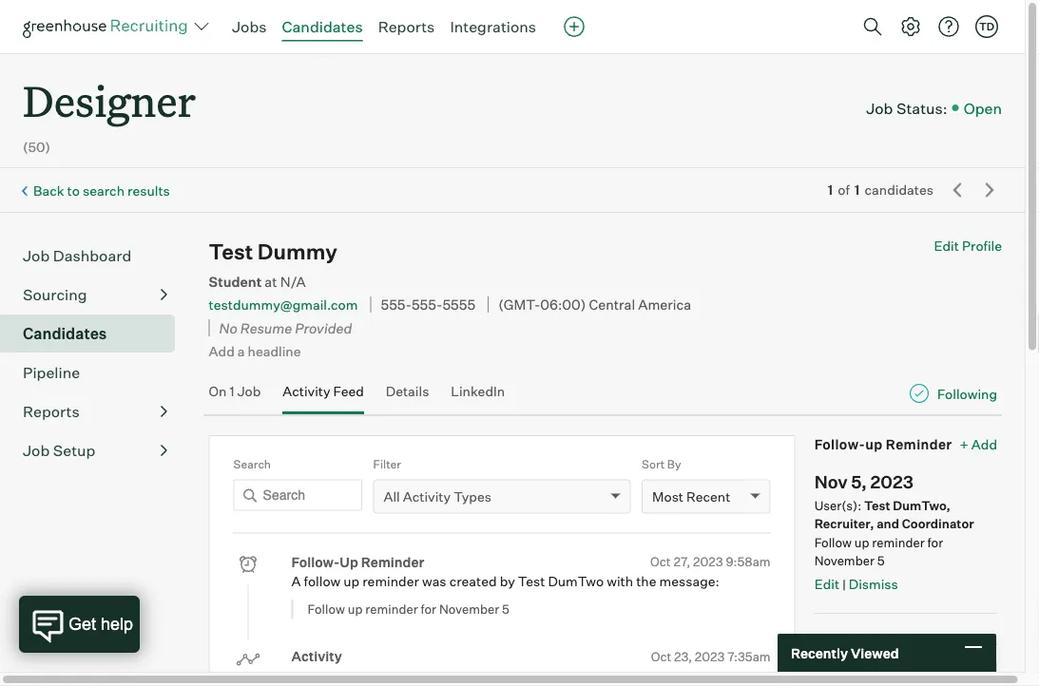 Task type: describe. For each thing, give the bounding box(es) containing it.
testdummy@gmail.com
[[209, 297, 358, 313]]

all activity types
[[384, 488, 491, 505]]

up for follow up reminder for november 5 edit | dismiss
[[855, 535, 869, 550]]

created
[[449, 573, 497, 589]]

message:
[[659, 573, 720, 589]]

integrations link
[[450, 17, 536, 36]]

november for follow up reminder for november 5
[[439, 602, 499, 617]]

jobs
[[232, 17, 267, 36]]

1 vertical spatial candidates link
[[23, 322, 167, 345]]

edit link
[[814, 576, 840, 593]]

following
[[937, 386, 997, 402]]

(gmt-
[[498, 296, 540, 313]]

dismiss
[[849, 576, 898, 593]]

follow up reminder for november 5 edit | dismiss
[[814, 535, 943, 593]]

job for job dashboard
[[23, 246, 50, 265]]

activity feed
[[283, 383, 364, 399]]

up
[[340, 554, 358, 570]]

0 vertical spatial edit
[[934, 238, 959, 255]]

1 horizontal spatial dummy
[[449, 669, 495, 685]]

most
[[652, 488, 684, 505]]

5,
[[851, 472, 867, 493]]

filter
[[373, 457, 401, 472]]

most recent
[[652, 488, 731, 505]]

testdummy@gmail.com link
[[209, 297, 358, 313]]

results
[[127, 182, 170, 199]]

greenhouse recruiting image
[[23, 15, 194, 38]]

dashboard
[[53, 246, 131, 265]]

provided
[[295, 319, 352, 336]]

(gmt-06:00) central america no resume provided
[[219, 296, 691, 336]]

designer link
[[23, 53, 196, 132]]

1 of 1 candidates
[[828, 182, 934, 198]]

a
[[291, 573, 301, 589]]

test dummy student at n/a
[[209, 239, 337, 290]]

back to search results link
[[33, 182, 170, 199]]

follow-up reminder
[[291, 554, 424, 570]]

details link
[[386, 383, 429, 411]]

sort
[[642, 457, 665, 472]]

td
[[979, 20, 995, 33]]

search
[[233, 457, 271, 472]]

feed
[[333, 383, 364, 399]]

1 horizontal spatial reports link
[[378, 17, 435, 36]]

student
[[209, 273, 262, 290]]

linkedin link
[[451, 383, 505, 411]]

0 horizontal spatial add
[[209, 343, 235, 359]]

2023 for 5,
[[871, 472, 913, 493]]

0 horizontal spatial candidates
[[23, 324, 107, 343]]

activity feed link
[[283, 383, 364, 411]]

candidates
[[865, 182, 934, 198]]

sort by
[[642, 457, 681, 472]]

add a headline
[[209, 343, 301, 359]]

job dashboard link
[[23, 245, 167, 267]]

a for add
[[237, 343, 245, 359]]

and
[[877, 516, 899, 531]]

555-555-5555
[[381, 296, 475, 313]]

test dumtwo merged test dummy (primary) with test dummy (secondary)
[[291, 669, 731, 685]]

edit profile
[[934, 238, 1002, 255]]

2023 for 27,
[[693, 554, 723, 570]]

2023 for 23,
[[695, 649, 725, 664]]

recently
[[791, 645, 848, 661]]

make
[[814, 634, 851, 651]]

a follow up reminder was created by test dumtwo with the message:
[[291, 573, 720, 589]]

1 horizontal spatial 1
[[828, 182, 833, 198]]

@mentions
[[937, 635, 997, 649]]

follow for follow up reminder for november 5 edit | dismiss
[[814, 535, 852, 550]]

@mentions link
[[937, 633, 997, 652]]

for for follow up reminder for november 5
[[421, 602, 436, 617]]

search image
[[861, 15, 884, 38]]

headline
[[248, 343, 301, 359]]

9:58am
[[726, 554, 771, 570]]

on 1 job link
[[209, 383, 261, 411]]

configure image
[[899, 15, 922, 38]]

+ add link
[[960, 435, 997, 454]]

up for follow-up reminder + add
[[865, 436, 883, 453]]

sourcing link
[[23, 284, 167, 306]]

edit inside follow up reminder for november 5 edit | dismiss
[[814, 576, 840, 593]]

5 for follow up reminder for november 5 edit | dismiss
[[877, 553, 885, 569]]

2 555- from the left
[[412, 296, 442, 313]]

integrations
[[450, 17, 536, 36]]

n/a
[[280, 273, 306, 290]]

follow up reminder for november 5
[[308, 602, 509, 617]]

nov 5, 2023
[[814, 472, 913, 493]]

(50)
[[23, 139, 50, 156]]

(secondary)
[[659, 669, 731, 685]]

0 vertical spatial candidates link
[[282, 17, 363, 36]]

search
[[83, 182, 125, 199]]

oct 23, 2023 7:35am
[[651, 649, 771, 664]]

job for job setup
[[23, 441, 50, 460]]

no
[[219, 319, 237, 336]]

td button
[[975, 15, 998, 38]]

sourcing
[[23, 285, 87, 304]]

oct for with
[[650, 554, 671, 570]]

pipeline
[[23, 363, 80, 382]]

0 vertical spatial dumtwo
[[548, 573, 604, 589]]

america
[[638, 296, 691, 313]]

coordinator
[[902, 516, 974, 531]]



Task type: locate. For each thing, give the bounding box(es) containing it.
0 horizontal spatial with
[[556, 669, 581, 685]]

2023 right 27,
[[693, 554, 723, 570]]

nov
[[814, 472, 848, 493]]

reminder for up
[[361, 554, 424, 570]]

open
[[964, 98, 1002, 117]]

dummy
[[258, 239, 337, 265], [449, 669, 495, 685], [611, 669, 657, 685]]

oct for (secondary)
[[651, 649, 671, 664]]

1 horizontal spatial candidates link
[[282, 17, 363, 36]]

0 horizontal spatial dummy
[[258, 239, 337, 265]]

follow-up reminder + add
[[814, 436, 997, 453]]

central
[[589, 296, 635, 313]]

0 vertical spatial add
[[209, 343, 235, 359]]

1 vertical spatial candidates
[[23, 324, 107, 343]]

reports link down pipeline link at the bottom
[[23, 400, 167, 423]]

1 vertical spatial for
[[421, 602, 436, 617]]

0 vertical spatial activity
[[283, 383, 330, 399]]

oct 27, 2023 9:58am
[[650, 554, 771, 570]]

back
[[33, 182, 64, 199]]

test right by
[[518, 573, 545, 589]]

recently viewed
[[791, 645, 899, 661]]

with right (primary)
[[556, 669, 581, 685]]

note
[[866, 634, 898, 651]]

0 horizontal spatial a
[[237, 343, 245, 359]]

dummy up n/a
[[258, 239, 337, 265]]

1 vertical spatial 2023
[[693, 554, 723, 570]]

pipeline link
[[23, 361, 167, 384]]

november inside follow up reminder for november 5 edit | dismiss
[[814, 553, 875, 569]]

1 vertical spatial reminder
[[361, 554, 424, 570]]

up up nov 5, 2023 on the bottom
[[865, 436, 883, 453]]

dumtwo,
[[893, 498, 951, 513]]

follow
[[814, 535, 852, 550], [308, 602, 345, 617]]

2 horizontal spatial 1
[[855, 182, 860, 198]]

5 down a follow up reminder was created by test dumtwo with the message:
[[502, 602, 509, 617]]

all
[[384, 488, 400, 505]]

5 for follow up reminder for november 5
[[502, 602, 509, 617]]

0 vertical spatial a
[[237, 343, 245, 359]]

follow- for up
[[291, 554, 340, 570]]

a left note
[[854, 634, 862, 651]]

td button
[[972, 11, 1002, 42]]

add right +
[[971, 436, 997, 453]]

for inside follow up reminder for november 5 edit | dismiss
[[927, 535, 943, 550]]

1 horizontal spatial candidates
[[282, 17, 363, 36]]

reminder inside follow up reminder for november 5 edit | dismiss
[[872, 535, 925, 550]]

job up sourcing
[[23, 246, 50, 265]]

reminder for follow up reminder for november 5
[[365, 602, 418, 617]]

up inside follow up reminder for november 5 edit | dismiss
[[855, 535, 869, 550]]

activity for activity
[[291, 648, 342, 665]]

1 horizontal spatial for
[[927, 535, 943, 550]]

november up the |
[[814, 553, 875, 569]]

dummy inside the test dummy student at n/a
[[258, 239, 337, 265]]

job left setup
[[23, 441, 50, 460]]

job left status:
[[866, 98, 893, 117]]

for
[[927, 535, 943, 550], [421, 602, 436, 617]]

test dumtwo, recruiter, and coordinator
[[814, 498, 974, 531]]

on
[[209, 383, 227, 399]]

0 horizontal spatial 5
[[502, 602, 509, 617]]

1 vertical spatial 5
[[502, 602, 509, 617]]

details
[[386, 383, 429, 399]]

23,
[[674, 649, 692, 664]]

was
[[422, 573, 446, 589]]

1 horizontal spatial 5
[[877, 553, 885, 569]]

reminder up 'follow up reminder for november 5'
[[362, 573, 419, 589]]

1 horizontal spatial edit
[[934, 238, 959, 255]]

1 horizontal spatial follow
[[814, 535, 852, 550]]

0 vertical spatial reminder
[[886, 436, 952, 453]]

recent
[[686, 488, 731, 505]]

1 vertical spatial november
[[439, 602, 499, 617]]

for for follow up reminder for november 5 edit | dismiss
[[927, 535, 943, 550]]

1 horizontal spatial reminder
[[886, 436, 952, 453]]

reports link
[[378, 17, 435, 36], [23, 400, 167, 423]]

by
[[500, 573, 515, 589]]

reminder down and
[[872, 535, 925, 550]]

add down no
[[209, 343, 235, 359]]

job dashboard
[[23, 246, 131, 265]]

job setup
[[23, 441, 95, 460]]

2 vertical spatial activity
[[291, 648, 342, 665]]

1 vertical spatial with
[[556, 669, 581, 685]]

dismiss link
[[849, 576, 898, 593]]

dummy left '(secondary)'
[[611, 669, 657, 685]]

1 vertical spatial activity
[[403, 488, 451, 505]]

make a note
[[814, 634, 898, 651]]

back to search results
[[33, 182, 170, 199]]

1
[[828, 182, 833, 198], [855, 182, 860, 198], [230, 383, 234, 399]]

following link
[[937, 385, 997, 403]]

test right merged
[[422, 669, 447, 685]]

follow down follow
[[308, 602, 345, 617]]

0 vertical spatial reports link
[[378, 17, 435, 36]]

a for make
[[854, 634, 862, 651]]

5 inside follow up reminder for november 5 edit | dismiss
[[877, 553, 885, 569]]

most recent option
[[652, 488, 731, 505]]

1 horizontal spatial a
[[854, 634, 862, 651]]

follow- for up
[[814, 436, 865, 453]]

1 oct from the top
[[650, 554, 671, 570]]

types
[[454, 488, 491, 505]]

2 oct from the top
[[651, 649, 671, 664]]

activity left feed in the left bottom of the page
[[283, 383, 330, 399]]

0 vertical spatial 2023
[[871, 472, 913, 493]]

1 horizontal spatial add
[[971, 436, 997, 453]]

+
[[960, 436, 969, 453]]

1 horizontal spatial follow-
[[814, 436, 865, 453]]

by
[[667, 457, 681, 472]]

november down created at the left of page
[[439, 602, 499, 617]]

0 horizontal spatial candidates link
[[23, 322, 167, 345]]

edit left the |
[[814, 576, 840, 593]]

test right (primary)
[[583, 669, 608, 685]]

reminder for up
[[886, 436, 952, 453]]

follow down recruiter,
[[814, 535, 852, 550]]

2 vertical spatial 2023
[[695, 649, 725, 664]]

job status:
[[866, 98, 948, 117]]

oct
[[650, 554, 671, 570], [651, 649, 671, 664]]

job setup link
[[23, 439, 167, 462]]

1 left of
[[828, 182, 833, 198]]

reports left integrations link
[[378, 17, 435, 36]]

with left the
[[607, 573, 633, 589]]

a left headline
[[237, 343, 245, 359]]

candidates
[[282, 17, 363, 36], [23, 324, 107, 343]]

0 vertical spatial oct
[[650, 554, 671, 570]]

test left merged
[[291, 669, 317, 685]]

profile
[[962, 238, 1002, 255]]

1 horizontal spatial dumtwo
[[548, 573, 604, 589]]

viewed
[[851, 645, 899, 661]]

candidates link
[[282, 17, 363, 36], [23, 322, 167, 345]]

1 vertical spatial a
[[854, 634, 862, 651]]

|
[[842, 577, 846, 592]]

november for follow up reminder for november 5 edit | dismiss
[[814, 553, 875, 569]]

2023
[[871, 472, 913, 493], [693, 554, 723, 570], [695, 649, 725, 664]]

1 right on
[[230, 383, 234, 399]]

activity
[[283, 383, 330, 399], [403, 488, 451, 505], [291, 648, 342, 665]]

reminder left +
[[886, 436, 952, 453]]

for down was
[[421, 602, 436, 617]]

test inside the test dummy student at n/a
[[209, 239, 253, 265]]

0 horizontal spatial for
[[421, 602, 436, 617]]

06:00)
[[540, 296, 586, 313]]

user(s):
[[814, 498, 864, 513]]

1 vertical spatial oct
[[651, 649, 671, 664]]

job inside "link"
[[23, 441, 50, 460]]

job for job status:
[[866, 98, 893, 117]]

test inside test dumtwo, recruiter, and coordinator
[[864, 498, 890, 513]]

the
[[636, 573, 656, 589]]

27,
[[674, 554, 690, 570]]

0 horizontal spatial dumtwo
[[319, 669, 371, 685]]

follow for follow up reminder for november 5
[[308, 602, 345, 617]]

0 horizontal spatial 1
[[230, 383, 234, 399]]

7:35am
[[727, 649, 771, 664]]

0 horizontal spatial follow
[[308, 602, 345, 617]]

5 up dismiss link in the right of the page
[[877, 553, 885, 569]]

edit left profile
[[934, 238, 959, 255]]

reminder down follow-up reminder
[[365, 602, 418, 617]]

0 horizontal spatial reports link
[[23, 400, 167, 423]]

of
[[838, 182, 850, 198]]

reports down pipeline
[[23, 402, 80, 421]]

1 vertical spatial follow
[[308, 602, 345, 617]]

Search text field
[[233, 480, 362, 511]]

0 vertical spatial follow
[[814, 535, 852, 550]]

reminder right up
[[361, 554, 424, 570]]

up down up
[[343, 573, 360, 589]]

1 vertical spatial edit
[[814, 576, 840, 593]]

0 vertical spatial 5
[[877, 553, 885, 569]]

oct left 27,
[[650, 554, 671, 570]]

1 vertical spatial follow-
[[291, 554, 340, 570]]

555- left 5555 at left top
[[381, 296, 412, 313]]

candidates link right jobs link
[[282, 17, 363, 36]]

0 vertical spatial with
[[607, 573, 633, 589]]

1 horizontal spatial reports
[[378, 17, 435, 36]]

designer
[[23, 72, 196, 128]]

test up student
[[209, 239, 253, 265]]

up down recruiter,
[[855, 535, 869, 550]]

dummy left (primary)
[[449, 669, 495, 685]]

1 right of
[[855, 182, 860, 198]]

2 vertical spatial reminder
[[365, 602, 418, 617]]

status:
[[896, 98, 948, 117]]

on 1 job
[[209, 383, 261, 399]]

to
[[67, 182, 80, 199]]

2023 up test dumtwo, recruiter, and coordinator
[[871, 472, 913, 493]]

edit
[[934, 238, 959, 255], [814, 576, 840, 593]]

0 horizontal spatial edit
[[814, 576, 840, 593]]

1 horizontal spatial november
[[814, 553, 875, 569]]

0 vertical spatial november
[[814, 553, 875, 569]]

edit profile link
[[934, 238, 1002, 255]]

november
[[814, 553, 875, 569], [439, 602, 499, 617]]

0 horizontal spatial november
[[439, 602, 499, 617]]

dumtwo right by
[[548, 573, 604, 589]]

follow
[[304, 573, 341, 589]]

0 horizontal spatial follow-
[[291, 554, 340, 570]]

resume
[[240, 319, 292, 336]]

merged
[[374, 669, 419, 685]]

activity for activity feed
[[283, 383, 330, 399]]

up
[[865, 436, 883, 453], [855, 535, 869, 550], [343, 573, 360, 589], [348, 602, 363, 617]]

1 vertical spatial reports
[[23, 402, 80, 421]]

up for follow up reminder for november 5
[[348, 602, 363, 617]]

1 vertical spatial reminder
[[362, 573, 419, 589]]

follow- up follow
[[291, 554, 340, 570]]

0 horizontal spatial reminder
[[361, 554, 424, 570]]

1 horizontal spatial with
[[607, 573, 633, 589]]

linkedin
[[451, 383, 505, 399]]

2 horizontal spatial dummy
[[611, 669, 657, 685]]

up down follow-up reminder
[[348, 602, 363, 617]]

follow inside follow up reminder for november 5 edit | dismiss
[[814, 535, 852, 550]]

0 vertical spatial for
[[927, 535, 943, 550]]

5555
[[442, 296, 475, 313]]

0 vertical spatial reports
[[378, 17, 435, 36]]

reports link left integrations link
[[378, 17, 435, 36]]

job right on
[[237, 383, 261, 399]]

candidates down sourcing
[[23, 324, 107, 343]]

1 vertical spatial add
[[971, 436, 997, 453]]

0 vertical spatial follow-
[[814, 436, 865, 453]]

activity down follow
[[291, 648, 342, 665]]

1 555- from the left
[[381, 296, 412, 313]]

reminder for follow up reminder for november 5 edit | dismiss
[[872, 535, 925, 550]]

1 vertical spatial reports link
[[23, 400, 167, 423]]

0 vertical spatial candidates
[[282, 17, 363, 36]]

1 vertical spatial dumtwo
[[319, 669, 371, 685]]

2023 up '(secondary)'
[[695, 649, 725, 664]]

follow- up "nov"
[[814, 436, 865, 453]]

test up and
[[864, 498, 890, 513]]

555- up the details on the bottom of page
[[412, 296, 442, 313]]

activity right all
[[403, 488, 451, 505]]

oct left 23,
[[651, 649, 671, 664]]

dumtwo left merged
[[319, 669, 371, 685]]

0 vertical spatial reminder
[[872, 535, 925, 550]]

0 horizontal spatial reports
[[23, 402, 80, 421]]

5
[[877, 553, 885, 569], [502, 602, 509, 617]]

candidates link down sourcing link
[[23, 322, 167, 345]]

candidates right jobs link
[[282, 17, 363, 36]]

for down coordinator
[[927, 535, 943, 550]]



Task type: vqa. For each thing, say whether or not it's contained in the screenshot.
Time to the left
no



